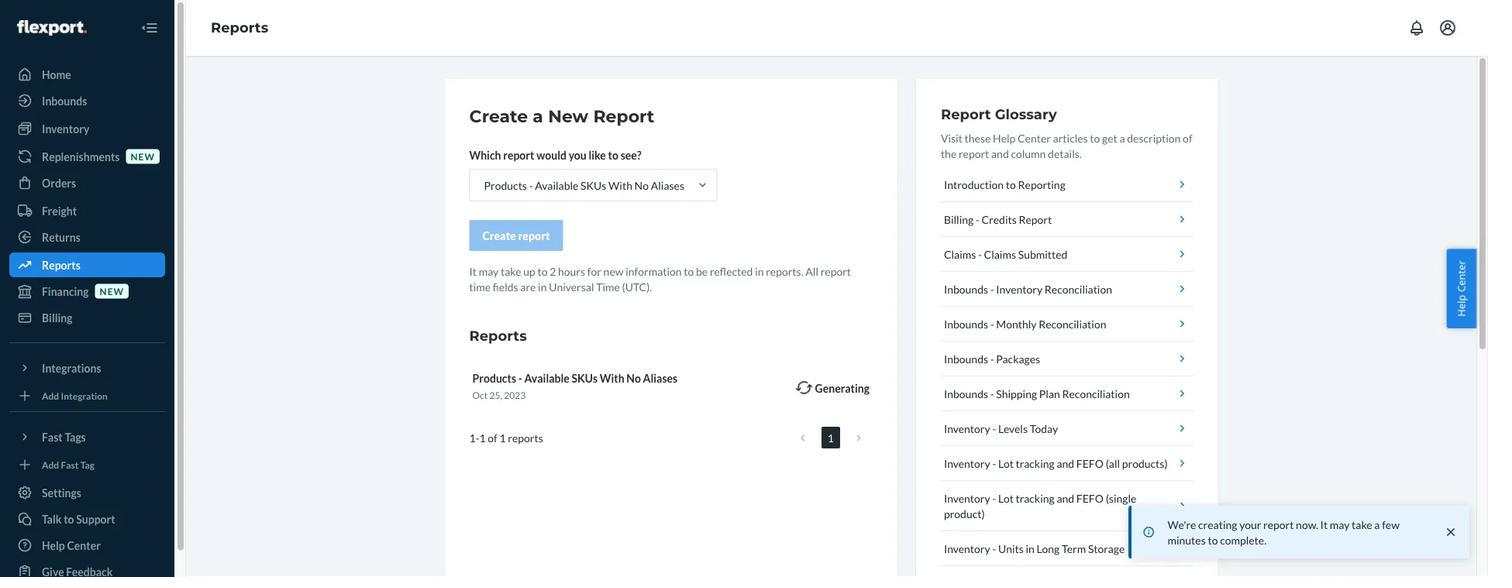 Task type: describe. For each thing, give the bounding box(es) containing it.
products)
[[1122, 457, 1168, 470]]

few
[[1382, 518, 1400, 531]]

1 horizontal spatial reports link
[[211, 19, 268, 36]]

fefo for (all
[[1076, 457, 1104, 470]]

report glossary
[[941, 105, 1057, 122]]

would
[[536, 148, 566, 162]]

help inside button
[[1454, 295, 1468, 317]]

create report button
[[469, 220, 563, 251]]

to inside visit these help center articles to get a description of the report and column details.
[[1090, 131, 1100, 145]]

help center link
[[9, 533, 165, 558]]

inventory - levels today button
[[941, 412, 1193, 446]]

flexport logo image
[[17, 20, 87, 36]]

open notifications image
[[1407, 19, 1426, 37]]

lot for inventory - lot tracking and fefo (single product)
[[998, 492, 1014, 505]]

visit
[[941, 131, 963, 145]]

packages
[[996, 352, 1040, 365]]

tracking for (all
[[1016, 457, 1055, 470]]

inbounds link
[[9, 88, 165, 113]]

glossary
[[995, 105, 1057, 122]]

and inside visit these help center articles to get a description of the report and column details.
[[991, 147, 1009, 160]]

inbounds for inbounds - monthly reconciliation
[[944, 317, 988, 331]]

2 vertical spatial reconciliation
[[1062, 387, 1130, 400]]

report left would
[[503, 148, 534, 162]]

4 1 from the left
[[828, 431, 834, 445]]

generating
[[815, 382, 870, 395]]

details.
[[1048, 147, 1082, 160]]

with for products - available skus with no aliases oct 25, 2023
[[600, 372, 624, 385]]

skus for products - available skus with no aliases oct 25, 2023
[[572, 372, 598, 385]]

- for inbounds - shipping plan reconciliation
[[990, 387, 994, 400]]

which report would you like to see?
[[469, 148, 641, 162]]

fast tags button
[[9, 425, 165, 450]]

add for add integration
[[42, 390, 59, 401]]

reconciliation for inbounds - monthly reconciliation
[[1039, 317, 1106, 331]]

inventory - units in long term storage
[[944, 542, 1125, 555]]

column
[[1011, 147, 1046, 160]]

new for replenishments
[[131, 151, 155, 162]]

billing link
[[9, 305, 165, 330]]

it inside it may take up to 2 hours for new information to be reflected in reports. all report time fields are in universal time (utc).
[[469, 265, 477, 278]]

integrations button
[[9, 356, 165, 381]]

today
[[1030, 422, 1058, 435]]

- for claims - claims submitted
[[978, 248, 982, 261]]

term
[[1062, 542, 1086, 555]]

creating
[[1198, 518, 1237, 531]]

1 - 1 of 1 reports
[[469, 431, 543, 445]]

information
[[626, 265, 682, 278]]

- for 1 - 1 of 1 reports
[[476, 431, 479, 445]]

storage
[[1088, 542, 1125, 555]]

inbounds for inbounds
[[42, 94, 87, 107]]

and for inventory - lot tracking and fefo (single product)
[[1057, 492, 1074, 505]]

are
[[520, 280, 536, 293]]

shipping
[[996, 387, 1037, 400]]

it may take up to 2 hours for new information to be reflected in reports. all report time fields are in universal time (utc).
[[469, 265, 851, 293]]

credits
[[982, 213, 1017, 226]]

2 vertical spatial center
[[67, 539, 101, 552]]

to inside button
[[1006, 178, 1016, 191]]

inbounds - inventory reconciliation button
[[941, 272, 1193, 307]]

returns link
[[9, 225, 165, 250]]

(single
[[1106, 492, 1136, 505]]

report inside visit these help center articles to get a description of the report and column details.
[[959, 147, 989, 160]]

articles
[[1053, 131, 1088, 145]]

we're
[[1168, 518, 1196, 531]]

- for inventory - levels today
[[992, 422, 996, 435]]

be
[[696, 265, 708, 278]]

orders link
[[9, 171, 165, 195]]

introduction to reporting button
[[941, 167, 1193, 202]]

tag
[[80, 459, 94, 470]]

may inside it may take up to 2 hours for new information to be reflected in reports. all report time fields are in universal time (utc).
[[479, 265, 499, 278]]

of inside visit these help center articles to get a description of the report and column details.
[[1183, 131, 1192, 145]]

- for billing - credits report
[[976, 213, 979, 226]]

available for products - available skus with no aliases oct 25, 2023
[[524, 372, 569, 385]]

these
[[965, 131, 991, 145]]

inventory - lot tracking and fefo (single product)
[[944, 492, 1136, 520]]

long
[[1037, 542, 1060, 555]]

center inside visit these help center articles to get a description of the report and column details.
[[1018, 131, 1051, 145]]

help center inside button
[[1454, 261, 1468, 317]]

reconciliation for inbounds - inventory reconciliation
[[1045, 282, 1112, 296]]

get
[[1102, 131, 1117, 145]]

aliases for products - available skus with no aliases oct 25, 2023
[[643, 372, 677, 385]]

integrations
[[42, 362, 101, 375]]

visit these help center articles to get a description of the report and column details.
[[941, 131, 1192, 160]]

3 1 from the left
[[500, 431, 506, 445]]

inbounds - inventory reconciliation
[[944, 282, 1112, 296]]

skus for products - available skus with no aliases
[[581, 179, 606, 192]]

it inside we're creating your report now. it may take a few minutes to complete.
[[1320, 518, 1328, 531]]

inbounds - shipping plan reconciliation button
[[941, 377, 1193, 412]]

products - available skus with no aliases
[[484, 179, 684, 192]]

to inside we're creating your report now. it may take a few minutes to complete.
[[1208, 534, 1218, 547]]

0 horizontal spatial a
[[533, 106, 543, 127]]

help inside visit these help center articles to get a description of the report and column details.
[[993, 131, 1016, 145]]

add for add fast tag
[[42, 459, 59, 470]]

close navigation image
[[140, 19, 159, 37]]

in inside button
[[1026, 542, 1035, 555]]

fast inside dropdown button
[[42, 431, 63, 444]]

inbounds - shipping plan reconciliation
[[944, 387, 1130, 400]]

chevron right image
[[856, 433, 861, 444]]

1 link
[[821, 427, 840, 449]]

2 horizontal spatial reports
[[469, 327, 527, 344]]

report inside we're creating your report now. it may take a few minutes to complete.
[[1263, 518, 1294, 531]]

see?
[[621, 148, 641, 162]]

fefo for (single
[[1076, 492, 1104, 505]]

talk to support button
[[9, 507, 165, 532]]

and for inventory - lot tracking and fefo (all products)
[[1057, 457, 1074, 470]]

take inside it may take up to 2 hours for new information to be reflected in reports. all report time fields are in universal time (utc).
[[501, 265, 521, 278]]

now.
[[1296, 518, 1318, 531]]

home link
[[9, 62, 165, 87]]

(utc).
[[622, 280, 652, 293]]

1 horizontal spatial in
[[755, 265, 764, 278]]

billing for billing - credits report
[[944, 213, 974, 226]]

returns
[[42, 231, 80, 244]]

support
[[76, 513, 115, 526]]

add fast tag link
[[9, 456, 165, 474]]

inbounds - monthly reconciliation
[[944, 317, 1106, 331]]

1 vertical spatial fast
[[61, 459, 79, 470]]

- for inbounds - packages
[[990, 352, 994, 365]]

financing
[[42, 285, 89, 298]]

report inside it may take up to 2 hours for new information to be reflected in reports. all report time fields are in universal time (utc).
[[821, 265, 851, 278]]

2 vertical spatial help
[[42, 539, 65, 552]]

billing - credits report button
[[941, 202, 1193, 237]]

freight
[[42, 204, 77, 217]]

introduction
[[944, 178, 1004, 191]]

center inside button
[[1454, 261, 1468, 292]]

like
[[589, 148, 606, 162]]

for
[[587, 265, 601, 278]]

1 1 from the left
[[469, 431, 476, 445]]

1 vertical spatial of
[[488, 431, 497, 445]]

description
[[1127, 131, 1181, 145]]

inventory for inventory
[[42, 122, 89, 135]]

claims - claims submitted
[[944, 248, 1068, 261]]

fast tags
[[42, 431, 86, 444]]



Task type: vqa. For each thing, say whether or not it's contained in the screenshot.
Available
yes



Task type: locate. For each thing, give the bounding box(es) containing it.
1 lot from the top
[[998, 457, 1014, 470]]

inventory for inventory - lot tracking and fefo (all products)
[[944, 457, 990, 470]]

inbounds - packages
[[944, 352, 1040, 365]]

settings link
[[9, 481, 165, 505]]

reports link
[[211, 19, 268, 36], [9, 253, 165, 277]]

fast left tag
[[61, 459, 79, 470]]

0 horizontal spatial help center
[[42, 539, 101, 552]]

lot
[[998, 457, 1014, 470], [998, 492, 1014, 505]]

2 horizontal spatial a
[[1374, 518, 1380, 531]]

available inside the products - available skus with no aliases oct 25, 2023
[[524, 372, 569, 385]]

1 vertical spatial skus
[[572, 372, 598, 385]]

1 horizontal spatial help
[[993, 131, 1016, 145]]

- for inventory - lot tracking and fefo (single product)
[[992, 492, 996, 505]]

- up "2023"
[[518, 372, 522, 385]]

inbounds for inbounds - inventory reconciliation
[[944, 282, 988, 296]]

- down claims - claims submitted
[[990, 282, 994, 296]]

0 vertical spatial it
[[469, 265, 477, 278]]

2 vertical spatial in
[[1026, 542, 1035, 555]]

2 claims from the left
[[984, 248, 1016, 261]]

1 horizontal spatial of
[[1183, 131, 1192, 145]]

0 vertical spatial aliases
[[651, 179, 684, 192]]

levels
[[998, 422, 1028, 435]]

hours
[[558, 265, 585, 278]]

1 claims from the left
[[944, 248, 976, 261]]

0 vertical spatial center
[[1018, 131, 1051, 145]]

available down which report would you like to see? at the top left of page
[[535, 179, 578, 192]]

new
[[548, 106, 588, 127]]

inventory inside inventory - lot tracking and fefo (single product)
[[944, 492, 990, 505]]

0 vertical spatial help center
[[1454, 261, 1468, 317]]

to inside "button"
[[64, 513, 74, 526]]

product)
[[944, 507, 985, 520]]

1 vertical spatial reports
[[42, 258, 80, 272]]

report for create a new report
[[593, 106, 654, 127]]

- left 'levels'
[[992, 422, 996, 435]]

2 vertical spatial a
[[1374, 518, 1380, 531]]

1 vertical spatial take
[[1352, 518, 1372, 531]]

products inside the products - available skus with no aliases oct 25, 2023
[[472, 372, 516, 385]]

1 horizontal spatial billing
[[944, 213, 974, 226]]

1 vertical spatial help
[[1454, 295, 1468, 317]]

in right are
[[538, 280, 547, 293]]

1 vertical spatial reports link
[[9, 253, 165, 277]]

we're creating your report now. it may take a few minutes to complete.
[[1168, 518, 1400, 547]]

add integration
[[42, 390, 108, 401]]

and down inventory - levels today button on the bottom
[[1057, 457, 1074, 470]]

1 vertical spatial add
[[42, 459, 59, 470]]

create inside button
[[482, 229, 516, 242]]

a
[[533, 106, 543, 127], [1120, 131, 1125, 145], [1374, 518, 1380, 531]]

1 vertical spatial aliases
[[643, 372, 677, 385]]

inbounds left packages at the right of page
[[944, 352, 988, 365]]

1 horizontal spatial it
[[1320, 518, 1328, 531]]

inbounds down the 'home'
[[42, 94, 87, 107]]

of right description
[[1183, 131, 1192, 145]]

help center button
[[1447, 249, 1476, 328]]

to
[[1090, 131, 1100, 145], [608, 148, 618, 162], [1006, 178, 1016, 191], [537, 265, 548, 278], [684, 265, 694, 278], [64, 513, 74, 526], [1208, 534, 1218, 547]]

2 vertical spatial new
[[100, 286, 124, 297]]

add
[[42, 390, 59, 401], [42, 459, 59, 470]]

products down the which
[[484, 179, 527, 192]]

reports.
[[766, 265, 803, 278]]

it right now.
[[1320, 518, 1328, 531]]

claims down credits
[[984, 248, 1016, 261]]

inbounds inside "link"
[[42, 94, 87, 107]]

in left 'reports.'
[[755, 265, 764, 278]]

2 horizontal spatial new
[[603, 265, 623, 278]]

claims down billing - credits report
[[944, 248, 976, 261]]

1 vertical spatial billing
[[42, 311, 72, 324]]

report right your at the right bottom of the page
[[1263, 518, 1294, 531]]

to left 2
[[537, 265, 548, 278]]

report up see? on the left of page
[[593, 106, 654, 127]]

billing inside billing link
[[42, 311, 72, 324]]

tracking for (single
[[1016, 492, 1055, 505]]

inventory up the replenishments
[[42, 122, 89, 135]]

tracking down today
[[1016, 457, 1055, 470]]

a left new
[[533, 106, 543, 127]]

a left few
[[1374, 518, 1380, 531]]

products up 25,
[[472, 372, 516, 385]]

0 horizontal spatial claims
[[944, 248, 976, 261]]

monthly
[[996, 317, 1037, 331]]

talk to support
[[42, 513, 115, 526]]

report down reporting
[[1019, 213, 1052, 226]]

tracking down inventory - lot tracking and fefo (all products)
[[1016, 492, 1055, 505]]

1 add from the top
[[42, 390, 59, 401]]

report for billing - credits report
[[1019, 213, 1052, 226]]

orders
[[42, 176, 76, 189]]

new up billing link at the left
[[100, 286, 124, 297]]

up
[[523, 265, 535, 278]]

complete.
[[1220, 534, 1267, 547]]

- left credits
[[976, 213, 979, 226]]

available up "2023"
[[524, 372, 569, 385]]

inbounds for inbounds - shipping plan reconciliation
[[944, 387, 988, 400]]

with for products - available skus with no aliases
[[608, 179, 632, 192]]

and inside inventory - lot tracking and fefo (single product)
[[1057, 492, 1074, 505]]

and down inventory - lot tracking and fefo (all products) button
[[1057, 492, 1074, 505]]

inventory - units in long term storage button
[[941, 532, 1193, 567]]

1 horizontal spatial new
[[131, 151, 155, 162]]

inventory for inventory - levels today
[[944, 422, 990, 435]]

close toast image
[[1443, 525, 1459, 540]]

- inside the products - available skus with no aliases oct 25, 2023
[[518, 372, 522, 385]]

open account menu image
[[1438, 19, 1457, 37]]

fields
[[493, 280, 518, 293]]

0 horizontal spatial center
[[67, 539, 101, 552]]

inbounds down claims - claims submitted
[[944, 282, 988, 296]]

0 vertical spatial help
[[993, 131, 1016, 145]]

0 vertical spatial tracking
[[1016, 457, 1055, 470]]

add up settings
[[42, 459, 59, 470]]

reconciliation down the inbounds - inventory reconciliation button
[[1039, 317, 1106, 331]]

1 vertical spatial available
[[524, 372, 569, 385]]

claims - claims submitted button
[[941, 237, 1193, 272]]

introduction to reporting
[[944, 178, 1066, 191]]

available for products - available skus with no aliases
[[535, 179, 578, 192]]

to right 'talk'
[[64, 513, 74, 526]]

may right now.
[[1330, 518, 1350, 531]]

1 vertical spatial no
[[626, 372, 641, 385]]

inventory down product)
[[944, 542, 990, 555]]

tracking inside inventory - lot tracking and fefo (single product)
[[1016, 492, 1055, 505]]

report down the these
[[959, 147, 989, 160]]

0 horizontal spatial of
[[488, 431, 497, 445]]

0 horizontal spatial in
[[538, 280, 547, 293]]

minutes
[[1168, 534, 1206, 547]]

fefo
[[1076, 457, 1104, 470], [1076, 492, 1104, 505]]

billing inside billing - credits report "button"
[[944, 213, 974, 226]]

add left integration
[[42, 390, 59, 401]]

2 vertical spatial reports
[[469, 327, 527, 344]]

1 vertical spatial tracking
[[1016, 492, 1055, 505]]

1 vertical spatial with
[[600, 372, 624, 385]]

1 horizontal spatial reports
[[211, 19, 268, 36]]

aliases inside the products - available skus with no aliases oct 25, 2023
[[643, 372, 677, 385]]

no for products - available skus with no aliases oct 25, 2023
[[626, 372, 641, 385]]

0 vertical spatial fast
[[42, 431, 63, 444]]

billing down financing
[[42, 311, 72, 324]]

- up inventory - units in long term storage
[[992, 492, 996, 505]]

inventory up monthly
[[996, 282, 1043, 296]]

0 horizontal spatial may
[[479, 265, 499, 278]]

lot down inventory - levels today
[[998, 457, 1014, 470]]

-
[[529, 179, 533, 192], [976, 213, 979, 226], [978, 248, 982, 261], [990, 282, 994, 296], [990, 317, 994, 331], [990, 352, 994, 365], [518, 372, 522, 385], [990, 387, 994, 400], [992, 422, 996, 435], [476, 431, 479, 445], [992, 457, 996, 470], [992, 492, 996, 505], [992, 542, 996, 555]]

and left column
[[991, 147, 1009, 160]]

to right like
[[608, 148, 618, 162]]

home
[[42, 68, 71, 81]]

0 vertical spatial add
[[42, 390, 59, 401]]

fast left tags
[[42, 431, 63, 444]]

universal
[[549, 280, 594, 293]]

it up time at the left of the page
[[469, 265, 477, 278]]

- for products - available skus with no aliases oct 25, 2023
[[518, 372, 522, 385]]

billing - credits report
[[944, 213, 1052, 226]]

2 lot from the top
[[998, 492, 1014, 505]]

new up orders link
[[131, 151, 155, 162]]

1 vertical spatial and
[[1057, 457, 1074, 470]]

of left reports
[[488, 431, 497, 445]]

1 horizontal spatial claims
[[984, 248, 1016, 261]]

the
[[941, 147, 957, 160]]

- left shipping
[[990, 387, 994, 400]]

oct
[[472, 390, 488, 401]]

new inside it may take up to 2 hours for new information to be reflected in reports. all report time fields are in universal time (utc).
[[603, 265, 623, 278]]

2 add from the top
[[42, 459, 59, 470]]

- inside "button"
[[976, 213, 979, 226]]

inventory down inventory - levels today
[[944, 457, 990, 470]]

inventory - lot tracking and fefo (single product) button
[[941, 481, 1193, 532]]

- for products - available skus with no aliases
[[529, 179, 533, 192]]

inbounds - packages button
[[941, 342, 1193, 377]]

lot inside button
[[998, 457, 1014, 470]]

new up time
[[603, 265, 623, 278]]

to left get
[[1090, 131, 1100, 145]]

1 fefo from the top
[[1076, 457, 1104, 470]]

report up the these
[[941, 105, 991, 122]]

freight link
[[9, 198, 165, 223]]

lot for inventory - lot tracking and fefo (all products)
[[998, 457, 1014, 470]]

reconciliation down claims - claims submitted button
[[1045, 282, 1112, 296]]

create up "fields"
[[482, 229, 516, 242]]

a right get
[[1120, 131, 1125, 145]]

inventory inside button
[[944, 457, 990, 470]]

time
[[596, 280, 620, 293]]

inbounds - monthly reconciliation button
[[941, 307, 1193, 342]]

new for financing
[[100, 286, 124, 297]]

units
[[998, 542, 1024, 555]]

reflected
[[710, 265, 753, 278]]

fast
[[42, 431, 63, 444], [61, 459, 79, 470]]

take up "fields"
[[501, 265, 521, 278]]

aliases
[[651, 179, 684, 192], [643, 372, 677, 385]]

0 vertical spatial new
[[131, 151, 155, 162]]

1 vertical spatial may
[[1330, 518, 1350, 531]]

1 horizontal spatial report
[[941, 105, 991, 122]]

1 horizontal spatial center
[[1018, 131, 1051, 145]]

time
[[469, 280, 491, 293]]

0 vertical spatial and
[[991, 147, 1009, 160]]

products for products - available skus with no aliases
[[484, 179, 527, 192]]

- for inventory - units in long term storage
[[992, 542, 996, 555]]

tracking inside button
[[1016, 457, 1055, 470]]

products - available skus with no aliases oct 25, 2023
[[472, 372, 677, 401]]

create for create a new report
[[469, 106, 528, 127]]

- for inventory - lot tracking and fefo (all products)
[[992, 457, 996, 470]]

2
[[550, 265, 556, 278]]

create up the which
[[469, 106, 528, 127]]

report up up
[[518, 229, 550, 242]]

2 vertical spatial and
[[1057, 492, 1074, 505]]

0 vertical spatial billing
[[944, 213, 974, 226]]

inventory left 'levels'
[[944, 422, 990, 435]]

which
[[469, 148, 501, 162]]

0 horizontal spatial billing
[[42, 311, 72, 324]]

and inside button
[[1057, 457, 1074, 470]]

claims
[[944, 248, 976, 261], [984, 248, 1016, 261]]

talk
[[42, 513, 62, 526]]

inbounds for inbounds - packages
[[944, 352, 988, 365]]

- down which report would you like to see? at the top left of page
[[529, 179, 533, 192]]

to left be
[[684, 265, 694, 278]]

0 horizontal spatial new
[[100, 286, 124, 297]]

inventory for inventory - lot tracking and fefo (single product)
[[944, 492, 990, 505]]

no
[[634, 179, 649, 192], [626, 372, 641, 385]]

aliases for products - available skus with no aliases
[[651, 179, 684, 192]]

- inside button
[[992, 457, 996, 470]]

0 horizontal spatial help
[[42, 539, 65, 552]]

chevron left image
[[800, 433, 805, 444]]

settings
[[42, 486, 81, 500]]

fefo inside button
[[1076, 457, 1104, 470]]

skus
[[581, 179, 606, 192], [572, 372, 598, 385]]

(all
[[1106, 457, 1120, 470]]

1 vertical spatial products
[[472, 372, 516, 385]]

1 vertical spatial a
[[1120, 131, 1125, 145]]

1 horizontal spatial help center
[[1454, 261, 1468, 317]]

0 vertical spatial take
[[501, 265, 521, 278]]

inventory - levels today
[[944, 422, 1058, 435]]

- for inbounds - inventory reconciliation
[[990, 282, 994, 296]]

create report
[[482, 229, 550, 242]]

1 vertical spatial reconciliation
[[1039, 317, 1106, 331]]

- left packages at the right of page
[[990, 352, 994, 365]]

add fast tag
[[42, 459, 94, 470]]

0 vertical spatial with
[[608, 179, 632, 192]]

0 vertical spatial of
[[1183, 131, 1192, 145]]

- left monthly
[[990, 317, 994, 331]]

0 vertical spatial available
[[535, 179, 578, 192]]

no inside the products - available skus with no aliases oct 25, 2023
[[626, 372, 641, 385]]

lot inside inventory - lot tracking and fefo (single product)
[[998, 492, 1014, 505]]

create for create report
[[482, 229, 516, 242]]

may up time at the left of the page
[[479, 265, 499, 278]]

in left long
[[1026, 542, 1035, 555]]

with inside the products - available skus with no aliases oct 25, 2023
[[600, 372, 624, 385]]

0 horizontal spatial reports
[[42, 258, 80, 272]]

1 tracking from the top
[[1016, 457, 1055, 470]]

to left reporting
[[1006, 178, 1016, 191]]

reporting
[[1018, 178, 1066, 191]]

0 vertical spatial create
[[469, 106, 528, 127]]

fefo left '(single'
[[1076, 492, 1104, 505]]

0 vertical spatial reports
[[211, 19, 268, 36]]

2 tracking from the top
[[1016, 492, 1055, 505]]

0 vertical spatial lot
[[998, 457, 1014, 470]]

1 vertical spatial help center
[[42, 539, 101, 552]]

products for products - available skus with no aliases oct 25, 2023
[[472, 372, 516, 385]]

0 vertical spatial fefo
[[1076, 457, 1104, 470]]

0 vertical spatial may
[[479, 265, 499, 278]]

0 vertical spatial a
[[533, 106, 543, 127]]

2 horizontal spatial report
[[1019, 213, 1052, 226]]

1 vertical spatial center
[[1454, 261, 1468, 292]]

1 vertical spatial create
[[482, 229, 516, 242]]

2 1 from the left
[[479, 431, 486, 445]]

0 vertical spatial no
[[634, 179, 649, 192]]

0 vertical spatial in
[[755, 265, 764, 278]]

1 horizontal spatial a
[[1120, 131, 1125, 145]]

inbounds down inbounds - packages
[[944, 387, 988, 400]]

take
[[501, 265, 521, 278], [1352, 518, 1372, 531]]

take left few
[[1352, 518, 1372, 531]]

2023
[[504, 390, 526, 401]]

2 fefo from the top
[[1076, 492, 1104, 505]]

0 vertical spatial products
[[484, 179, 527, 192]]

- down inventory - levels today
[[992, 457, 996, 470]]

1 vertical spatial new
[[603, 265, 623, 278]]

1 horizontal spatial take
[[1352, 518, 1372, 531]]

you
[[569, 148, 587, 162]]

take inside we're creating your report now. it may take a few minutes to complete.
[[1352, 518, 1372, 531]]

- left units
[[992, 542, 996, 555]]

may inside we're creating your report now. it may take a few minutes to complete.
[[1330, 518, 1350, 531]]

2 horizontal spatial help
[[1454, 295, 1468, 317]]

0 vertical spatial reconciliation
[[1045, 282, 1112, 296]]

inventory link
[[9, 116, 165, 141]]

of
[[1183, 131, 1192, 145], [488, 431, 497, 445]]

billing for billing
[[42, 311, 72, 324]]

- for inbounds - monthly reconciliation
[[990, 317, 994, 331]]

help center
[[1454, 261, 1468, 317], [42, 539, 101, 552]]

tags
[[65, 431, 86, 444]]

inventory up product)
[[944, 492, 990, 505]]

1 horizontal spatial may
[[1330, 518, 1350, 531]]

- down oct
[[476, 431, 479, 445]]

- down billing - credits report
[[978, 248, 982, 261]]

- inside inventory - lot tracking and fefo (single product)
[[992, 492, 996, 505]]

2 horizontal spatial in
[[1026, 542, 1035, 555]]

25,
[[489, 390, 502, 401]]

lot up units
[[998, 492, 1014, 505]]

inbounds up inbounds - packages
[[944, 317, 988, 331]]

0 horizontal spatial reports link
[[9, 253, 165, 277]]

2 horizontal spatial center
[[1454, 261, 1468, 292]]

add integration link
[[9, 387, 165, 405]]

1 vertical spatial fefo
[[1076, 492, 1104, 505]]

report right the all
[[821, 265, 851, 278]]

0 horizontal spatial it
[[469, 265, 477, 278]]

and
[[991, 147, 1009, 160], [1057, 457, 1074, 470], [1057, 492, 1074, 505]]

fefo inside inventory - lot tracking and fefo (single product)
[[1076, 492, 1104, 505]]

a inside visit these help center articles to get a description of the report and column details.
[[1120, 131, 1125, 145]]

0 horizontal spatial report
[[593, 106, 654, 127]]

reports
[[508, 431, 543, 445]]

report inside billing - credits report "button"
[[1019, 213, 1052, 226]]

a inside we're creating your report now. it may take a few minutes to complete.
[[1374, 518, 1380, 531]]

1 vertical spatial it
[[1320, 518, 1328, 531]]

0 vertical spatial skus
[[581, 179, 606, 192]]

all
[[805, 265, 818, 278]]

no for products - available skus with no aliases
[[634, 179, 649, 192]]

0 horizontal spatial take
[[501, 265, 521, 278]]

may
[[479, 265, 499, 278], [1330, 518, 1350, 531]]

billing down introduction
[[944, 213, 974, 226]]

1 vertical spatial in
[[538, 280, 547, 293]]

to down creating
[[1208, 534, 1218, 547]]

0 vertical spatial reports link
[[211, 19, 268, 36]]

fefo left (all
[[1076, 457, 1104, 470]]

available
[[535, 179, 578, 192], [524, 372, 569, 385]]

1 vertical spatial lot
[[998, 492, 1014, 505]]

reconciliation down inbounds - packages button
[[1062, 387, 1130, 400]]

report inside button
[[518, 229, 550, 242]]

inventory for inventory - units in long term storage
[[944, 542, 990, 555]]

skus inside the products - available skus with no aliases oct 25, 2023
[[572, 372, 598, 385]]



